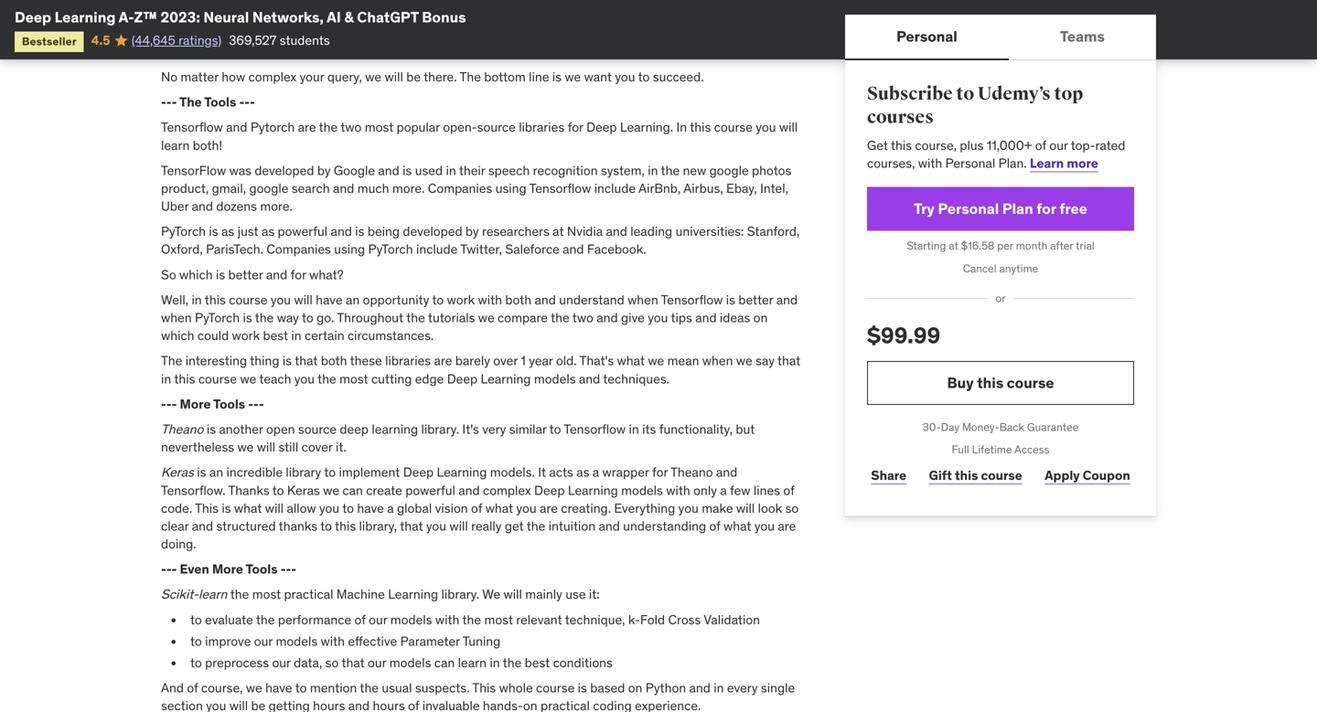 Task type: locate. For each thing, give the bounding box(es) containing it.
1 horizontal spatial more.
[[392, 180, 425, 197]]

0 vertical spatial library.
[[421, 421, 459, 438]]

there. the
[[424, 69, 481, 85]]

can inside --- even more tools --- scikit-learn the most practical machine learning library. we will mainly use it: to evaluate the performance of our models with the most relevant technique, k-fold cross validation to improve our models with effective parameter tuning to preprocess our data, so that our models can learn in the best conditions and of course, we have to mention the usual suspects. this whole course is based on python and in every single section you will be getting hours and hours of invaluable hands-on practical coding experience.
[[434, 655, 455, 672]]

when down well,
[[161, 310, 192, 326]]

0 vertical spatial source
[[477, 119, 516, 136]]

most down we
[[484, 612, 513, 628]]

0 vertical spatial when
[[628, 292, 658, 308]]

more tools - inside --- even more tools --- scikit-learn the most practical machine learning library. we will mainly use it: to evaluate the performance of our models with the most relevant technique, k-fold cross validation to improve our models with effective parameter tuning to preprocess our data, so that our models can learn in the best conditions and of course, we have to mention the usual suspects. this whole course is based on python and in every single section you will be getting hours and hours of invaluable hands-on practical coding experience.
[[212, 561, 286, 578]]

and up vision
[[459, 482, 480, 499]]

to inside subscribe to udemy's top courses
[[956, 83, 975, 105]]

tuning
[[463, 633, 501, 650]]

theano up "nevertheless"
[[161, 421, 207, 438]]

learn inside in fact, since we physically also need to eat and sleep we have put together a team of professional data scientists to help us out. whenever you ask a question you will get a response from us within 48 hours maximum. no matter how complex your query, we will be there. the bottom line is we want you to succeed. --- the tools --- tensorflow and pytorch are the two most popular open-source libraries for deep learning. in this course you will learn both! tensorflow was developed by google and is used in their speech recognition system, in the new google photos product, gmail, google search and much more. companies using tensorflow include airbnb, airbus, ebay, intel, uber and dozens more. pytorch is as just as powerful and is being developed by researchers at nvidia and leading universities: stanford, oxford, paristech. companies using pytorch include twitter, saleforce and facebook. so which is better and for what? well, in this course you will have an opportunity to work with both and understand when tensorflow is better and when pytorch is the way to go. throughout the tutorials we compare the two and give you tips and ideas on which could work best in certain circumstances. the interesting thing is that both these libraries are barely over 1 year old. that's what we mean when we say that in this course we teach you the most cutting edge deep learning models and techniques. --- more tools ---
[[161, 137, 190, 153]]

learn down tuning
[[458, 655, 487, 672]]

will down few
[[736, 500, 755, 517]]

at
[[553, 223, 564, 240], [949, 239, 959, 253]]

more tools -
[[180, 396, 253, 413], [212, 561, 286, 578]]

year
[[529, 353, 553, 369]]

coding
[[593, 698, 632, 713]]

tips
[[671, 310, 692, 326]]

coupon
[[1083, 468, 1131, 484]]

have up 'library,'
[[357, 500, 384, 517]]

1 vertical spatial so
[[325, 655, 339, 672]]

what
[[617, 353, 645, 369], [234, 500, 262, 517], [485, 500, 513, 517], [724, 518, 752, 535]]

this inside $99.99 buy this course
[[977, 374, 1004, 392]]

0 horizontal spatial practical
[[284, 587, 333, 603]]

ebay,
[[726, 180, 757, 197]]

as right acts
[[577, 464, 590, 481]]

2 horizontal spatial when
[[702, 353, 733, 369]]

1 horizontal spatial google
[[710, 162, 749, 179]]

1 vertical spatial keras
[[287, 482, 320, 499]]

1 horizontal spatial source
[[477, 119, 516, 136]]

0 vertical spatial pytorch
[[161, 223, 206, 240]]

get inside in fact, since we physically also need to eat and sleep we have put together a team of professional data scientists to help us out. whenever you ask a question you will get a response from us within 48 hours maximum. no matter how complex your query, we will be there. the bottom line is we want you to succeed. --- the tools --- tensorflow and pytorch are the two most popular open-source libraries for deep learning. in this course you will learn both! tensorflow was developed by google and is used in their speech recognition system, in the new google photos product, gmail, google search and much more. companies using tensorflow include airbnb, airbus, ebay, intel, uber and dozens more. pytorch is as just as powerful and is being developed by researchers at nvidia and leading universities: stanford, oxford, paristech. companies using pytorch include twitter, saleforce and facebook. so which is better and for what? well, in this course you will have an opportunity to work with both and understand when tensorflow is better and when pytorch is the way to go. throughout the tutorials we compare the two and give you tips and ideas on which could work best in certain circumstances. the interesting thing is that both these libraries are barely over 1 year old. that's what we mean when we say that in this course we teach you the most cutting edge deep learning models and techniques. --- more tools ---
[[519, 25, 538, 42]]

0 horizontal spatial so
[[325, 655, 339, 672]]

0 vertical spatial best
[[263, 328, 288, 344]]

using down speech
[[496, 180, 527, 197]]

0 vertical spatial complex
[[248, 69, 297, 85]]

students
[[280, 32, 330, 48]]

be inside in fact, since we physically also need to eat and sleep we have put together a team of professional data scientists to help us out. whenever you ask a question you will get a response from us within 48 hours maximum. no matter how complex your query, we will be there. the bottom line is we want you to succeed. --- the tools --- tensorflow and pytorch are the two most popular open-source libraries for deep learning. in this course you will learn both! tensorflow was developed by google and is used in their speech recognition system, in the new google photos product, gmail, google search and much more. companies using tensorflow include airbnb, airbus, ebay, intel, uber and dozens more. pytorch is as just as powerful and is being developed by researchers at nvidia and leading universities: stanford, oxford, paristech. companies using pytorch include twitter, saleforce and facebook. so which is better and for what? well, in this course you will have an opportunity to work with both and understand when tensorflow is better and when pytorch is the way to go. throughout the tutorials we compare the two and give you tips and ideas on which could work best in certain circumstances. the interesting thing is that both these libraries are barely over 1 year old. that's what we mean when we say that in this course we teach you the most cutting edge deep learning models and techniques. --- more tools ---
[[406, 69, 421, 85]]

whenever
[[304, 25, 362, 42]]

get this course, plus 11,000+ of our top-rated courses, with personal plan.
[[867, 137, 1126, 171]]

1 horizontal spatial this
[[472, 680, 496, 697]]

2 vertical spatial when
[[702, 353, 733, 369]]

work up the tutorials
[[447, 292, 475, 308]]

team
[[600, 7, 629, 24]]

in down way
[[291, 328, 302, 344]]

theano inside is an incredible library to implement deep learning models. it acts as a wrapper for theano and tensorflow. thanks to keras we can create powerful and complex deep learning models with only a few lines of code. this is what will allow you to have a global vision of what you are creating. everything you make will look so clear and structured thanks to this library, that you will really get the intuition and understanding of what you are doing.
[[671, 464, 713, 481]]

1 vertical spatial libraries
[[385, 353, 431, 369]]

access
[[1015, 443, 1050, 457]]

keras inside is an incredible library to implement deep learning models. it acts as a wrapper for theano and tensorflow. thanks to keras we can create powerful and complex deep learning models with only a few lines of code. this is what will allow you to have a global vision of what you are creating. everything you make will look so clear and structured thanks to this library, that you will really get the intuition and understanding of what you are doing.
[[287, 482, 320, 499]]

tab list
[[845, 15, 1156, 60]]

0 horizontal spatial companies
[[267, 241, 331, 258]]

0 vertical spatial an
[[346, 292, 360, 308]]

1 vertical spatial personal
[[946, 155, 996, 171]]

was
[[229, 162, 252, 179]]

tensorflow up both! in the top left of the page
[[161, 119, 223, 136]]

course, inside --- even more tools --- scikit-learn the most practical machine learning library. we will mainly use it: to evaluate the performance of our models with the most relevant technique, k-fold cross validation to improve our models with effective parameter tuning to preprocess our data, so that our models can learn in the best conditions and of course, we have to mention the usual suspects. this whole course is based on python and in every single section you will be getting hours and hours of invaluable hands-on practical coding experience.
[[201, 680, 243, 697]]

uber
[[161, 198, 189, 215]]

interesting
[[185, 353, 247, 369]]

pytorch up oxford, at the left top of page
[[161, 223, 206, 240]]

complex down models. on the bottom
[[483, 482, 531, 499]]

tensorflow inside is another open source deep learning library. it's very similar to tensorflow in its functionality, but nevertheless we will still cover it.
[[564, 421, 626, 438]]

1 vertical spatial complex
[[483, 482, 531, 499]]

get right the really
[[505, 518, 524, 535]]

month
[[1016, 239, 1048, 253]]

with inside get this course, plus 11,000+ of our top-rated courses, with personal plan.
[[918, 155, 943, 171]]

the
[[319, 119, 338, 136], [661, 162, 680, 179], [255, 310, 274, 326], [406, 310, 425, 326], [551, 310, 570, 326], [318, 371, 336, 387], [527, 518, 546, 535], [230, 587, 249, 603], [256, 612, 275, 628], [462, 612, 481, 628], [503, 655, 522, 672], [360, 680, 379, 697]]

circumstances.
[[348, 328, 434, 344]]

mainly
[[525, 587, 563, 603]]

on inside in fact, since we physically also need to eat and sleep we have put together a team of professional data scientists to help us out. whenever you ask a question you will get a response from us within 48 hours maximum. no matter how complex your query, we will be there. the bottom line is we want you to succeed. --- the tools --- tensorflow and pytorch are the two most popular open-source libraries for deep learning. in this course you will learn both! tensorflow was developed by google and is used in their speech recognition system, in the new google photos product, gmail, google search and much more. companies using tensorflow include airbnb, airbus, ebay, intel, uber and dozens more. pytorch is as just as powerful and is being developed by researchers at nvidia and leading universities: stanford, oxford, paristech. companies using pytorch include twitter, saleforce and facebook. so which is better and for what? well, in this course you will have an opportunity to work with both and understand when tensorflow is better and when pytorch is the way to go. throughout the tutorials we compare the two and give you tips and ideas on which could work best in certain circumstances. the interesting thing is that both these libraries are barely over 1 year old. that's what we mean when we say that in this course we teach you the most cutting edge deep learning models and techniques. --- more tools ---
[[754, 310, 768, 326]]

is up structured
[[222, 500, 231, 517]]

this inside is an incredible library to implement deep learning models. it acts as a wrapper for theano and tensorflow. thanks to keras we can create powerful and complex deep learning models with only a few lines of code. this is what will allow you to have a global vision of what you are creating. everything you make will look so clear and structured thanks to this library, that you will really get the intuition and understanding of what you are doing.
[[195, 500, 219, 517]]

0 horizontal spatial can
[[343, 482, 363, 499]]

well,
[[161, 292, 189, 308]]

complex inside in fact, since we physically also need to eat and sleep we have put together a team of professional data scientists to help us out. whenever you ask a question you will get a response from us within 48 hours maximum. no matter how complex your query, we will be there. the bottom line is we want you to succeed. --- the tools --- tensorflow and pytorch are the two most popular open-source libraries for deep learning. in this course you will learn both! tensorflow was developed by google and is used in their speech recognition system, in the new google photos product, gmail, google search and much more. companies using tensorflow include airbnb, airbus, ebay, intel, uber and dozens more. pytorch is as just as powerful and is being developed by researchers at nvidia and leading universities: stanford, oxford, paristech. companies using pytorch include twitter, saleforce and facebook. so which is better and for what? well, in this course you will have an opportunity to work with both and understand when tensorflow is better and when pytorch is the way to go. throughout the tutorials we compare the two and give you tips and ideas on which could work best in certain circumstances. the interesting thing is that both these libraries are barely over 1 year old. that's what we mean when we say that in this course we teach you the most cutting edge deep learning models and techniques. --- more tools ---
[[248, 69, 297, 85]]

source inside is another open source deep learning library. it's very similar to tensorflow in its functionality, but nevertheless we will still cover it.
[[298, 421, 337, 438]]

1 vertical spatial work
[[232, 328, 260, 344]]

we down preprocess
[[246, 680, 262, 697]]

code.
[[161, 500, 192, 517]]

0 vertical spatial this
[[195, 500, 219, 517]]

and down understand
[[597, 310, 618, 326]]

two down understand
[[573, 310, 594, 326]]

best inside in fact, since we physically also need to eat and sleep we have put together a team of professional data scientists to help us out. whenever you ask a question you will get a response from us within 48 hours maximum. no matter how complex your query, we will be there. the bottom line is we want you to succeed. --- the tools --- tensorflow and pytorch are the two most popular open-source libraries for deep learning. in this course you will learn both! tensorflow was developed by google and is used in their speech recognition system, in the new google photos product, gmail, google search and much more. companies using tensorflow include airbnb, airbus, ebay, intel, uber and dozens more. pytorch is as just as powerful and is being developed by researchers at nvidia and leading universities: stanford, oxford, paristech. companies using pytorch include twitter, saleforce and facebook. so which is better and for what? well, in this course you will have an opportunity to work with both and understand when tensorflow is better and when pytorch is the way to go. throughout the tutorials we compare the two and give you tips and ideas on which could work best in certain circumstances. the interesting thing is that both these libraries are barely over 1 year old. that's what we mean when we say that in this course we teach you the most cutting edge deep learning models and techniques. --- more tools ---
[[263, 328, 288, 344]]

learning down the over
[[481, 371, 531, 387]]

1 vertical spatial better
[[739, 292, 773, 308]]

with inside is an incredible library to implement deep learning models. it acts as a wrapper for theano and tensorflow. thanks to keras we can create powerful and complex deep learning models with only a few lines of code. this is what will allow you to have a global vision of what you are creating. everything you make will look so clear and structured thanks to this library, that you will really get the intuition and understanding of what you are doing.
[[666, 482, 691, 499]]

you up way
[[271, 292, 291, 308]]

1 vertical spatial developed
[[403, 223, 463, 240]]

1 horizontal spatial an
[[346, 292, 360, 308]]

throughout
[[337, 310, 404, 326]]

on right the based
[[628, 680, 643, 697]]

data
[[720, 7, 747, 24]]

hours down usual
[[373, 698, 405, 713]]

0 vertical spatial learn
[[161, 137, 190, 153]]

0 horizontal spatial best
[[263, 328, 288, 344]]

gift this course
[[929, 468, 1023, 484]]

1 horizontal spatial practical
[[541, 698, 590, 713]]

1 horizontal spatial so
[[786, 500, 799, 517]]

practical down conditions
[[541, 698, 590, 713]]

library. inside is another open source deep learning library. it's very similar to tensorflow in its functionality, but nevertheless we will still cover it.
[[421, 421, 459, 438]]

0 horizontal spatial keras
[[161, 464, 197, 481]]

will right we
[[504, 587, 522, 603]]

1 vertical spatial google
[[249, 180, 289, 197]]

tensorflow
[[161, 162, 226, 179]]

google
[[334, 162, 375, 179]]

most left the popular
[[365, 119, 394, 136]]

go.
[[317, 310, 334, 326]]

1 horizontal spatial powerful
[[406, 482, 456, 499]]

of down usual
[[408, 698, 419, 713]]

both up compare
[[505, 292, 532, 308]]

the up tuning
[[462, 612, 481, 628]]

cross
[[668, 612, 701, 628]]

for inside try personal plan for free link
[[1037, 199, 1057, 218]]

0 horizontal spatial using
[[334, 241, 365, 258]]

0 horizontal spatial theano
[[161, 421, 207, 438]]

be left there. the at the left
[[406, 69, 421, 85]]

with right courses,
[[918, 155, 943, 171]]

30-day money-back guarantee full lifetime access
[[923, 420, 1079, 457]]

1
[[521, 353, 526, 369]]

1 vertical spatial more tools -
[[212, 561, 286, 578]]

subscribe
[[867, 83, 953, 105]]

a left 'team'
[[590, 7, 597, 24]]

0 vertical spatial developed
[[255, 162, 314, 179]]

(44,645 ratings)
[[132, 32, 222, 48]]

2 us from the left
[[637, 25, 650, 42]]

course,
[[915, 137, 957, 154], [201, 680, 243, 697]]

technique,
[[565, 612, 625, 628]]

a-
[[119, 8, 134, 27]]

is up the tensorflow.
[[197, 464, 206, 481]]

1 horizontal spatial can
[[434, 655, 455, 672]]

$16.58
[[961, 239, 995, 253]]

companies
[[428, 180, 493, 197], [267, 241, 331, 258]]

1 horizontal spatial theano
[[671, 464, 713, 481]]

our up learn more link
[[1050, 137, 1068, 154]]

will up way
[[294, 292, 313, 308]]

0 horizontal spatial libraries
[[385, 353, 431, 369]]

relevant
[[516, 612, 562, 628]]

share button
[[867, 458, 911, 494]]

that inside is an incredible library to implement deep learning models. it acts as a wrapper for theano and tensorflow. thanks to keras we can create powerful and complex deep learning models with only a few lines of code. this is what will allow you to have a global vision of what you are creating. everything you make will look so clear and structured thanks to this library, that you will really get the intuition and understanding of what you are doing.
[[400, 518, 423, 535]]

1 horizontal spatial include
[[594, 180, 636, 197]]

we inside is an incredible library to implement deep learning models. it acts as a wrapper for theano and tensorflow. thanks to keras we can create powerful and complex deep learning models with only a few lines of code. this is what will allow you to have a global vision of what you are creating. everything you make will look so clear and structured thanks to this library, that you will really get the intuition and understanding of what you are doing.
[[323, 482, 339, 499]]

be
[[406, 69, 421, 85], [251, 698, 266, 713]]

0 vertical spatial get
[[519, 25, 538, 42]]

best up whole
[[525, 655, 550, 672]]

put
[[516, 7, 535, 24]]

we inside --- even more tools --- scikit-learn the most practical machine learning library. we will mainly use it: to evaluate the performance of our models with the most relevant technique, k-fold cross validation to improve our models with effective parameter tuning to preprocess our data, so that our models can learn in the best conditions and of course, we have to mention the usual suspects. this whole course is based on python and in every single section you will be getting hours and hours of invaluable hands-on practical coding experience.
[[246, 680, 262, 697]]

tutorials
[[428, 310, 475, 326]]

at left nvidia
[[553, 223, 564, 240]]

include down the system,
[[594, 180, 636, 197]]

two up google
[[341, 119, 362, 136]]

0 vertical spatial be
[[406, 69, 421, 85]]

0 horizontal spatial in
[[161, 7, 172, 24]]

2 vertical spatial learn
[[458, 655, 487, 672]]

your
[[300, 69, 324, 85]]

so inside is an incredible library to implement deep learning models. it acts as a wrapper for theano and tensorflow. thanks to keras we can create powerful and complex deep learning models with only a few lines of code. this is what will allow you to have a global vision of what you are creating. everything you make will look so clear and structured thanks to this library, that you will really get the intuition and understanding of what you are doing.
[[786, 500, 799, 517]]

better up ideas
[[739, 292, 773, 308]]

google down was
[[249, 180, 289, 197]]

developed right being
[[403, 223, 463, 240]]

in right z™
[[161, 7, 172, 24]]

0 horizontal spatial an
[[209, 464, 223, 481]]

0 horizontal spatial two
[[341, 119, 362, 136]]

only
[[694, 482, 717, 499]]

1 vertical spatial be
[[251, 698, 266, 713]]

hours down mention
[[313, 698, 345, 713]]

369,527
[[229, 32, 277, 48]]

deep down it
[[534, 482, 565, 499]]

0 horizontal spatial at
[[553, 223, 564, 240]]

bestseller
[[22, 34, 77, 48]]

powerful inside in fact, since we physically also need to eat and sleep we have put together a team of professional data scientists to help us out. whenever you ask a question you will get a response from us within 48 hours maximum. no matter how complex your query, we will be there. the bottom line is we want you to succeed. --- the tools --- tensorflow and pytorch are the two most popular open-source libraries for deep learning. in this course you will learn both! tensorflow was developed by google and is used in their speech recognition system, in the new google photos product, gmail, google search and much more. companies using tensorflow include airbnb, airbus, ebay, intel, uber and dozens more. pytorch is as just as powerful and is being developed by researchers at nvidia and leading universities: stanford, oxford, paristech. companies using pytorch include twitter, saleforce and facebook. so which is better and for what? well, in this course you will have an opportunity to work with both and understand when tensorflow is better and when pytorch is the way to go. throughout the tutorials we compare the two and give you tips and ideas on which could work best in certain circumstances. the interesting thing is that both these libraries are barely over 1 year old. that's what we mean when we say that in this course we teach you the most cutting edge deep learning models and techniques. --- more tools ---
[[278, 223, 328, 240]]

personal inside get this course, plus 11,000+ of our top-rated courses, with personal plan.
[[946, 155, 996, 171]]

both!
[[193, 137, 222, 153]]

and down nvidia
[[563, 241, 584, 258]]

0 vertical spatial work
[[447, 292, 475, 308]]

for right wrapper
[[652, 464, 668, 481]]

an up the tensorflow.
[[209, 464, 223, 481]]

more. down search
[[260, 198, 293, 215]]

are
[[298, 119, 316, 136], [434, 353, 452, 369], [540, 500, 558, 517], [778, 518, 796, 535]]

0 vertical spatial include
[[594, 180, 636, 197]]

tensorflow up wrapper
[[564, 421, 626, 438]]

1 vertical spatial library.
[[441, 587, 480, 603]]

of up learn
[[1035, 137, 1047, 154]]

we right the query,
[[365, 69, 382, 85]]

you right section
[[206, 698, 226, 713]]

models.
[[490, 464, 535, 481]]

are up edge
[[434, 353, 452, 369]]

in left every
[[714, 680, 724, 697]]

our down effective
[[368, 655, 386, 672]]

1 horizontal spatial us
[[637, 25, 650, 42]]

with inside in fact, since we physically also need to eat and sleep we have put together a team of professional data scientists to help us out. whenever you ask a question you will get a response from us within 48 hours maximum. no matter how complex your query, we will be there. the bottom line is we want you to succeed. --- the tools --- tensorflow and pytorch are the two most popular open-source libraries for deep learning. in this course you will learn both! tensorflow was developed by google and is used in their speech recognition system, in the new google photos product, gmail, google search and much more. companies using tensorflow include airbnb, airbus, ebay, intel, uber and dozens more. pytorch is as just as powerful and is being developed by researchers at nvidia and leading universities: stanford, oxford, paristech. companies using pytorch include twitter, saleforce and facebook. so which is better and for what? well, in this course you will have an opportunity to work with both and understand when tensorflow is better and when pytorch is the way to go. throughout the tutorials we compare the two and give you tips and ideas on which could work best in certain circumstances. the interesting thing is that both these libraries are barely over 1 year old. that's what we mean when we say that in this course we teach you the most cutting edge deep learning models and techniques. --- more tools ---
[[478, 292, 502, 308]]

0 vertical spatial more tools -
[[180, 396, 253, 413]]

1 vertical spatial more.
[[260, 198, 293, 215]]

0 horizontal spatial powerful
[[278, 223, 328, 240]]

ideas
[[720, 310, 750, 326]]

pytorch
[[161, 223, 206, 240], [368, 241, 413, 258], [195, 310, 240, 326]]

0 horizontal spatial hours
[[313, 698, 345, 713]]

we down implement
[[323, 482, 339, 499]]

also
[[314, 7, 338, 24]]

companies up what?
[[267, 241, 331, 258]]

which up the the
[[161, 328, 194, 344]]

the
[[161, 353, 182, 369]]

0 horizontal spatial this
[[195, 500, 219, 517]]

0 vertical spatial course,
[[915, 137, 957, 154]]

even
[[180, 561, 209, 578]]

1 horizontal spatial keras
[[287, 482, 320, 499]]

how
[[222, 69, 245, 85]]

you inside --- even more tools --- scikit-learn the most practical machine learning library. we will mainly use it: to evaluate the performance of our models with the most relevant technique, k-fold cross validation to improve our models with effective parameter tuning to preprocess our data, so that our models can learn in the best conditions and of course, we have to mention the usual suspects. this whole course is based on python and in every single section you will be getting hours and hours of invaluable hands-on practical coding experience.
[[206, 698, 226, 713]]

photos
[[752, 162, 792, 179]]

tools -
[[204, 94, 245, 110]]

can down implement
[[343, 482, 363, 499]]

1 horizontal spatial complex
[[483, 482, 531, 499]]

as inside is an incredible library to implement deep learning models. it acts as a wrapper for theano and tensorflow. thanks to keras we can create powerful and complex deep learning models with only a few lines of code. this is what will allow you to have a global vision of what you are creating. everything you make will look so clear and structured thanks to this library, that you will really get the intuition and understanding of what you are doing.
[[577, 464, 590, 481]]

source up cover
[[298, 421, 337, 438]]

this down the tensorflow.
[[195, 500, 219, 517]]

teams button
[[1009, 15, 1156, 59]]

1 vertical spatial course,
[[201, 680, 243, 697]]

1 vertical spatial this
[[472, 680, 496, 697]]

2 horizontal spatial learn
[[458, 655, 487, 672]]

learning inside --- even more tools --- scikit-learn the most practical machine learning library. we will mainly use it: to evaluate the performance of our models with the most relevant technique, k-fold cross validation to improve our models with effective parameter tuning to preprocess our data, so that our models can learn in the best conditions and of course, we have to mention the usual suspects. this whole course is based on python and in every single section you will be getting hours and hours of invaluable hands-on practical coding experience.
[[388, 587, 438, 603]]

0 vertical spatial in
[[161, 7, 172, 24]]

is an incredible library to implement deep learning models. it acts as a wrapper for theano and tensorflow. thanks to keras we can create powerful and complex deep learning models with only a few lines of code. this is what will allow you to have a global vision of what you are creating. everything you make will look so clear and structured thanks to this library, that you will really get the intuition and understanding of what you are doing.
[[161, 464, 799, 553]]

0 vertical spatial powerful
[[278, 223, 328, 240]]

and
[[408, 7, 430, 24], [226, 119, 247, 136], [378, 162, 400, 179], [333, 180, 354, 197], [192, 198, 213, 215], [331, 223, 352, 240], [606, 223, 628, 240], [563, 241, 584, 258], [266, 267, 288, 283], [535, 292, 556, 308], [777, 292, 798, 308], [597, 310, 618, 326], [695, 310, 717, 326], [579, 371, 600, 387], [716, 464, 738, 481], [459, 482, 480, 499], [192, 518, 213, 535], [599, 518, 620, 535], [689, 680, 711, 697], [348, 698, 370, 713]]

1 horizontal spatial be
[[406, 69, 421, 85]]

best inside --- even more tools --- scikit-learn the most practical machine learning library. we will mainly use it: to evaluate the performance of our models with the most relevant technique, k-fold cross validation to improve our models with effective parameter tuning to preprocess our data, so that our models can learn in the best conditions and of course, we have to mention the usual suspects. this whole course is based on python and in every single section you will be getting hours and hours of invaluable hands-on practical coding experience.
[[525, 655, 550, 672]]

eat
[[387, 7, 405, 24]]

usual
[[382, 680, 412, 697]]

1 horizontal spatial companies
[[428, 180, 493, 197]]

0 horizontal spatial better
[[228, 267, 263, 283]]

you right teach
[[294, 371, 315, 387]]

1 vertical spatial theano
[[671, 464, 713, 481]]

open-
[[443, 119, 477, 136]]

30-
[[923, 420, 941, 434]]

and up way
[[266, 267, 288, 283]]

for up recognition
[[568, 119, 583, 136]]

models inside is an incredible library to implement deep learning models. it acts as a wrapper for theano and tensorflow. thanks to keras we can create powerful and complex deep learning models with only a few lines of code. this is what will allow you to have a global vision of what you are creating. everything you make will look so clear and structured thanks to this library, that you will really get the intuition and understanding of what you are doing.
[[621, 482, 663, 499]]

course down conditions
[[536, 680, 575, 697]]

we inside is another open source deep learning library. it's very similar to tensorflow in its functionality, but nevertheless we will still cover it.
[[237, 439, 254, 456]]

0 vertical spatial so
[[786, 500, 799, 517]]

by up twitter,
[[466, 223, 479, 240]]

so right look
[[786, 500, 799, 517]]

networks,
[[252, 8, 324, 27]]

of up the really
[[471, 500, 482, 517]]

1 horizontal spatial best
[[525, 655, 550, 672]]

learn up tensorflow
[[161, 137, 190, 153]]

out.
[[279, 25, 301, 42]]

models
[[534, 371, 576, 387], [621, 482, 663, 499], [390, 612, 432, 628], [276, 633, 318, 650], [389, 655, 431, 672]]

0 horizontal spatial on
[[523, 698, 538, 713]]

0 vertical spatial personal
[[897, 27, 958, 46]]

companies down their
[[428, 180, 493, 197]]

hours inside in fact, since we physically also need to eat and sleep we have put together a team of professional data scientists to help us out. whenever you ask a question you will get a response from us within 48 hours maximum. no matter how complex your query, we will be there. the bottom line is we want you to succeed. --- the tools --- tensorflow and pytorch are the two most popular open-source libraries for deep learning. in this course you will learn both! tensorflow was developed by google and is used in their speech recognition system, in the new google photos product, gmail, google search and much more. companies using tensorflow include airbnb, airbus, ebay, intel, uber and dozens more. pytorch is as just as powerful and is being developed by researchers at nvidia and leading universities: stanford, oxford, paristech. companies using pytorch include twitter, saleforce and facebook. so which is better and for what? well, in this course you will have an opportunity to work with both and understand when tensorflow is better and when pytorch is the way to go. throughout the tutorials we compare the two and give you tips and ideas on which could work best in certain circumstances. the interesting thing is that both these libraries are barely over 1 year old. that's what we mean when we say that in this course we teach you the most cutting edge deep learning models and techniques. --- more tools ---
[[709, 25, 741, 42]]

will down ask
[[385, 69, 403, 85]]

is left used
[[403, 162, 412, 179]]

4.5
[[91, 32, 110, 48]]

starting
[[907, 239, 946, 253]]

0 vertical spatial libraries
[[519, 119, 565, 136]]

to
[[372, 7, 384, 24], [220, 25, 232, 42], [638, 69, 650, 85], [956, 83, 975, 105], [432, 292, 444, 308], [302, 310, 314, 326], [550, 421, 561, 438], [324, 464, 336, 481], [272, 482, 284, 499], [342, 500, 354, 517], [320, 518, 332, 535], [190, 612, 202, 628], [190, 633, 202, 650], [190, 655, 202, 672], [295, 680, 307, 697]]

get inside is an incredible library to implement deep learning models. it acts as a wrapper for theano and tensorflow. thanks to keras we can create powerful and complex deep learning models with only a few lines of code. this is what will allow you to have a global vision of what you are creating. everything you make will look so clear and structured thanks to this library, that you will really get the intuition and understanding of what you are doing.
[[505, 518, 524, 535]]

is left being
[[355, 223, 365, 240]]

with left only
[[666, 482, 691, 499]]

0 horizontal spatial course,
[[201, 680, 243, 697]]

every
[[727, 680, 758, 697]]

libraries up cutting
[[385, 353, 431, 369]]

2 horizontal spatial as
[[577, 464, 590, 481]]

theano up only
[[671, 464, 713, 481]]

0 vertical spatial practical
[[284, 587, 333, 603]]

at inside starting at $16.58 per month after trial cancel anytime
[[949, 239, 959, 253]]

oxford,
[[161, 241, 203, 258]]

1 horizontal spatial course,
[[915, 137, 957, 154]]

this up courses,
[[891, 137, 912, 154]]

personal up the subscribe
[[897, 27, 958, 46]]

practical
[[284, 587, 333, 603], [541, 698, 590, 713]]

1 horizontal spatial in
[[677, 119, 687, 136]]

keras down library
[[287, 482, 320, 499]]

1 vertical spatial which
[[161, 328, 194, 344]]

most
[[365, 119, 394, 136], [340, 371, 368, 387], [252, 587, 281, 603], [484, 612, 513, 628]]

an
[[346, 292, 360, 308], [209, 464, 223, 481]]

apply coupon button
[[1041, 458, 1134, 494]]

1 vertical spatial practical
[[541, 698, 590, 713]]

which right so
[[179, 267, 213, 283]]



Task type: vqa. For each thing, say whether or not it's contained in the screenshot.
the trading to the middle
no



Task type: describe. For each thing, give the bounding box(es) containing it.
0 vertical spatial better
[[228, 267, 263, 283]]

leading
[[631, 223, 673, 240]]

the left usual
[[360, 680, 379, 697]]

our left 'data,'
[[272, 655, 291, 672]]

2 vertical spatial personal
[[938, 199, 999, 218]]

what down thanks
[[234, 500, 262, 517]]

you left ask
[[365, 25, 385, 42]]

course, inside get this course, plus 11,000+ of our top-rated courses, with personal plan.
[[915, 137, 957, 154]]

0 vertical spatial both
[[505, 292, 532, 308]]

airbus,
[[684, 180, 723, 197]]

most up the evaluate
[[252, 587, 281, 603]]

query,
[[327, 69, 362, 85]]

and right tips
[[695, 310, 717, 326]]

everything
[[614, 500, 675, 517]]

1 horizontal spatial libraries
[[519, 119, 565, 136]]

that inside --- even more tools --- scikit-learn the most practical machine learning library. we will mainly use it: to evaluate the performance of our models with the most relevant technique, k-fold cross validation to improve our models with effective parameter tuning to preprocess our data, so that our models can learn in the best conditions and of course, we have to mention the usual suspects. this whole course is based on python and in every single section you will be getting hours and hours of invaluable hands-on practical coding experience.
[[342, 655, 365, 672]]

try personal plan for free link
[[867, 187, 1134, 231]]

preprocess
[[205, 655, 269, 672]]

have left put
[[486, 7, 513, 24]]

learn more
[[1030, 155, 1099, 171]]

more tools - inside in fact, since we physically also need to eat and sleep we have put together a team of professional data scientists to help us out. whenever you ask a question you will get a response from us within 48 hours maximum. no matter how complex your query, we will be there. the bottom line is we want you to succeed. --- the tools --- tensorflow and pytorch are the two most popular open-source libraries for deep learning. in this course you will learn both! tensorflow was developed by google and is used in their speech recognition system, in the new google photos product, gmail, google search and much more. companies using tensorflow include airbnb, airbus, ebay, intel, uber and dozens more. pytorch is as just as powerful and is being developed by researchers at nvidia and leading universities: stanford, oxford, paristech. companies using pytorch include twitter, saleforce and facebook. so which is better and for what? well, in this course you will have an opportunity to work with both and understand when tensorflow is better and when pytorch is the way to go. throughout the tutorials we compare the two and give you tips and ideas on which could work best in certain circumstances. the interesting thing is that both these libraries are barely over 1 year old. that's what we mean when we say that in this course we teach you the most cutting edge deep learning models and techniques. --- more tools ---
[[180, 396, 253, 413]]

powerful inside is an incredible library to implement deep learning models. it acts as a wrapper for theano and tensorflow. thanks to keras we can create powerful and complex deep learning models with only a few lines of code. this is what will allow you to have a global vision of what you are creating. everything you make will look so clear and structured thanks to this library, that you will really get the intuition and understanding of what you are doing.
[[406, 482, 456, 499]]

in fact, since we physically also need to eat and sleep we have put together a team of professional data scientists to help us out. whenever you ask a question you will get a response from us within 48 hours maximum. no matter how complex your query, we will be there. the bottom line is we want you to succeed. --- the tools --- tensorflow and pytorch are the two most popular open-source libraries for deep learning. in this course you will learn both! tensorflow was developed by google and is used in their speech recognition system, in the new google photos product, gmail, google search and much more. companies using tensorflow include airbnb, airbus, ebay, intel, uber and dozens more. pytorch is as just as powerful and is being developed by researchers at nvidia and leading universities: stanford, oxford, paristech. companies using pytorch include twitter, saleforce and facebook. so which is better and for what? well, in this course you will have an opportunity to work with both and understand when tensorflow is better and when pytorch is the way to go. throughout the tutorials we compare the two and give you tips and ideas on which could work best in certain circumstances. the interesting thing is that both these libraries are barely over 1 year old. that's what we mean when we say that in this course we teach you the most cutting edge deep learning models and techniques. --- more tools ---
[[161, 7, 801, 413]]

(44,645
[[132, 32, 175, 48]]

intuition
[[549, 518, 596, 535]]

and right 'clear' on the left of the page
[[192, 518, 213, 535]]

the down understand
[[551, 310, 570, 326]]

learning up '4.5'
[[55, 8, 116, 27]]

and down that's
[[579, 371, 600, 387]]

1 vertical spatial using
[[334, 241, 365, 258]]

our up effective
[[369, 612, 387, 628]]

of up section
[[187, 680, 198, 697]]

the down opportunity
[[406, 310, 425, 326]]

that's
[[580, 353, 614, 369]]

speech
[[488, 162, 530, 179]]

starting at $16.58 per month after trial cancel anytime
[[907, 239, 1095, 276]]

course inside $99.99 buy this course
[[1007, 374, 1054, 392]]

k-
[[628, 612, 640, 628]]

tab list containing personal
[[845, 15, 1156, 60]]

of inside get this course, plus 11,000+ of our top-rated courses, with personal plan.
[[1035, 137, 1047, 154]]

that right the say
[[778, 353, 801, 369]]

we down thing
[[240, 371, 256, 387]]

understand
[[559, 292, 625, 308]]

and down mention
[[348, 698, 370, 713]]

have up go.
[[316, 292, 343, 308]]

will up photos
[[779, 119, 798, 136]]

acts
[[549, 464, 573, 481]]

mean
[[668, 353, 699, 369]]

what up the really
[[485, 500, 513, 517]]

0 vertical spatial google
[[710, 162, 749, 179]]

lifetime
[[972, 443, 1012, 457]]

so
[[161, 267, 176, 283]]

2 vertical spatial pytorch
[[195, 310, 240, 326]]

source inside in fact, since we physically also need to eat and sleep we have put together a team of professional data scientists to help us out. whenever you ask a question you will get a response from us within 48 hours maximum. no matter how complex your query, we will be there. the bottom line is we want you to succeed. --- the tools --- tensorflow and pytorch are the two most popular open-source libraries for deep learning. in this course you will learn both! tensorflow was developed by google and is used in their speech recognition system, in the new google photos product, gmail, google search and much more. companies using tensorflow include airbnb, airbus, ebay, intel, uber and dozens more. pytorch is as just as powerful and is being developed by researchers at nvidia and leading universities: stanford, oxford, paristech. companies using pytorch include twitter, saleforce and facebook. so which is better and for what? well, in this course you will have an opportunity to work with both and understand when tensorflow is better and when pytorch is the way to go. throughout the tutorials we compare the two and give you tips and ideas on which could work best in certain circumstances. the interesting thing is that both these libraries are barely over 1 year old. that's what we mean when we say that in this course we teach you the most cutting edge deep learning models and techniques. --- more tools ---
[[477, 119, 516, 136]]

an inside in fact, since we physically also need to eat and sleep we have put together a team of professional data scientists to help us out. whenever you ask a question you will get a response from us within 48 hours maximum. no matter how complex your query, we will be there. the bottom line is we want you to succeed. --- the tools --- tensorflow and pytorch are the two most popular open-source libraries for deep learning. in this course you will learn both! tensorflow was developed by google and is used in their speech recognition system, in the new google photos product, gmail, google search and much more. companies using tensorflow include airbnb, airbus, ebay, intel, uber and dozens more. pytorch is as just as powerful and is being developed by researchers at nvidia and leading universities: stanford, oxford, paristech. companies using pytorch include twitter, saleforce and facebook. so which is better and for what? well, in this course you will have an opportunity to work with both and understand when tensorflow is better and when pytorch is the way to go. throughout the tutorials we compare the two and give you tips and ideas on which could work best in certain circumstances. the interesting thing is that both these libraries are barely over 1 year old. that's what we mean when we say that in this course we teach you the most cutting edge deep learning models and techniques. --- more tools ---
[[346, 292, 360, 308]]

be inside --- even more tools --- scikit-learn the most practical machine learning library. we will mainly use it: to evaluate the performance of our models with the most relevant technique, k-fold cross validation to improve our models with effective parameter tuning to preprocess our data, so that our models can learn in the best conditions and of course, we have to mention the usual suspects. this whole course is based on python and in every single section you will be getting hours and hours of invaluable hands-on practical coding experience.
[[251, 698, 266, 713]]

this inside is an incredible library to implement deep learning models. it acts as a wrapper for theano and tensorflow. thanks to keras we can create powerful and complex deep learning models with only a few lines of code. this is what will allow you to have a global vision of what you are creating. everything you make will look so clear and structured thanks to this library, that you will really get the intuition and understanding of what you are doing.
[[335, 518, 356, 535]]

in inside is another open source deep learning library. it's very similar to tensorflow in its functionality, but nevertheless we will still cover it.
[[629, 421, 639, 438]]

thing
[[250, 353, 280, 369]]

get
[[867, 137, 888, 154]]

and
[[161, 680, 184, 697]]

are down look
[[778, 518, 796, 535]]

0 horizontal spatial both
[[321, 353, 347, 369]]

cutting
[[371, 371, 412, 387]]

deep learning a-z™ 2023: neural networks, ai & chatgpt bonus
[[15, 8, 466, 27]]

complex inside is an incredible library to implement deep learning models. it acts as a wrapper for theano and tensorflow. thanks to keras we can create powerful and complex deep learning models with only a few lines of code. this is what will allow you to have a global vision of what you are creating. everything you make will look so clear and structured thanks to this library, that you will really get the intuition and understanding of what you are doing.
[[483, 482, 531, 499]]

the right the evaluate
[[256, 612, 275, 628]]

look
[[758, 500, 782, 517]]

our up preprocess
[[254, 633, 273, 650]]

learn more link
[[1030, 155, 1099, 171]]

most down these
[[340, 371, 368, 387]]

share
[[871, 468, 907, 484]]

and up much on the top of the page
[[378, 162, 400, 179]]

learning down is another open source deep learning library. it's very similar to tensorflow in its functionality, but nevertheless we will still cover it.
[[437, 464, 487, 481]]

1 us from the left
[[263, 25, 276, 42]]

thanks
[[228, 482, 270, 499]]

we right the tutorials
[[478, 310, 495, 326]]

full
[[952, 443, 970, 457]]

models up 'data,'
[[276, 633, 318, 650]]

the up google
[[319, 119, 338, 136]]

of right lines
[[784, 482, 795, 499]]

this inside get this course, plus 11,000+ of our top-rated courses, with personal plan.
[[891, 137, 912, 154]]

facebook.
[[587, 241, 646, 258]]

a down create
[[387, 500, 394, 517]]

is inside --- even more tools --- scikit-learn the most practical machine learning library. we will mainly use it: to evaluate the performance of our models with the most relevant technique, k-fold cross validation to improve our models with effective parameter tuning to preprocess our data, so that our models can learn in the best conditions and of course, we have to mention the usual suspects. this whole course is based on python and in every single section you will be getting hours and hours of invaluable hands-on practical coding experience.
[[578, 680, 587, 697]]

used
[[415, 162, 443, 179]]

the up airbnb,
[[661, 162, 680, 179]]

a right ask
[[411, 25, 418, 42]]

what inside in fact, since we physically also need to eat and sleep we have put together a team of professional data scientists to help us out. whenever you ask a question you will get a response from us within 48 hours maximum. no matter how complex your query, we will be there. the bottom line is we want you to succeed. --- the tools --- tensorflow and pytorch are the two most popular open-source libraries for deep learning. in this course you will learn both! tensorflow was developed by google and is used in their speech recognition system, in the new google photos product, gmail, google search and much more. companies using tensorflow include airbnb, airbus, ebay, intel, uber and dozens more. pytorch is as just as powerful and is being developed by researchers at nvidia and leading universities: stanford, oxford, paristech. companies using pytorch include twitter, saleforce and facebook. so which is better and for what? well, in this course you will have an opportunity to work with both and understand when tensorflow is better and when pytorch is the way to go. throughout the tutorials we compare the two and give you tips and ideas on which could work best in certain circumstances. the interesting thing is that both these libraries are barely over 1 year old. that's what we mean when we say that in this course we teach you the most cutting edge deep learning models and techniques. --- more tools ---
[[617, 353, 645, 369]]

1 horizontal spatial developed
[[403, 223, 463, 240]]

we up help
[[236, 7, 253, 24]]

a left wrapper
[[593, 464, 599, 481]]

course up photos
[[714, 119, 753, 136]]

wrapper
[[603, 464, 649, 481]]

this down the the
[[174, 371, 195, 387]]

product,
[[161, 180, 209, 197]]

deep down barely
[[447, 371, 478, 387]]

allow
[[287, 500, 316, 517]]

tensorflow up tips
[[661, 292, 723, 308]]

and down google
[[333, 180, 354, 197]]

scikit-
[[161, 587, 199, 603]]

have inside is an incredible library to implement deep learning models. it acts as a wrapper for theano and tensorflow. thanks to keras we can create powerful and complex deep learning models with only a few lines of code. this is what will allow you to have a global vision of what you are creating. everything you make will look so clear and structured thanks to this library, that you will really get the intuition and understanding of what you are doing.
[[357, 500, 384, 517]]

the inside is an incredible library to implement deep learning models. it acts as a wrapper for theano and tensorflow. thanks to keras we can create powerful and complex deep learning models with only a few lines of code. this is what will allow you to have a global vision of what you are creating. everything you make will look so clear and structured thanks to this library, that you will really get the intuition and understanding of what you are doing.
[[527, 518, 546, 535]]

have inside --- even more tools --- scikit-learn the most practical machine learning library. we will mainly use it: to evaluate the performance of our models with the most relevant technique, k-fold cross validation to improve our models with effective parameter tuning to preprocess our data, so that our models can learn in the best conditions and of course, we have to mention the usual suspects. this whole course is based on python and in every single section you will be getting hours and hours of invaluable hands-on practical coding experience.
[[265, 680, 292, 697]]

since
[[203, 7, 233, 24]]

in up airbnb,
[[648, 162, 658, 179]]

we left want
[[565, 69, 581, 85]]

is up ideas
[[726, 292, 736, 308]]

professional
[[647, 7, 716, 24]]

search
[[292, 180, 330, 197]]

in down the the
[[161, 371, 171, 387]]

1 vertical spatial by
[[466, 223, 479, 240]]

the left way
[[255, 310, 274, 326]]

learning up creating.
[[568, 482, 618, 499]]

to inside is another open source deep learning library. it's very similar to tensorflow in its functionality, but nevertheless we will still cover it.
[[550, 421, 561, 438]]

want
[[584, 69, 612, 85]]

1 vertical spatial pytorch
[[368, 241, 413, 258]]

and up few
[[716, 464, 738, 481]]

this up could
[[205, 292, 226, 308]]

1 vertical spatial on
[[628, 680, 643, 697]]

experience.
[[635, 698, 701, 713]]

deep up bestseller
[[15, 8, 51, 27]]

similar
[[509, 421, 547, 438]]

doing.
[[161, 536, 196, 553]]

for left what?
[[291, 267, 306, 283]]

0 vertical spatial companies
[[428, 180, 493, 197]]

1 horizontal spatial learn
[[199, 587, 227, 603]]

and right eat
[[408, 7, 430, 24]]

sleep
[[433, 7, 464, 24]]

try personal plan for free
[[914, 199, 1088, 218]]

and right python
[[689, 680, 711, 697]]

performance
[[278, 612, 351, 628]]

what down make
[[724, 518, 752, 535]]

0 horizontal spatial include
[[416, 241, 458, 258]]

fold
[[640, 612, 665, 628]]

0 horizontal spatial work
[[232, 328, 260, 344]]

1 horizontal spatial hours
[[373, 698, 405, 713]]

course down interesting
[[198, 371, 237, 387]]

0 vertical spatial keras
[[161, 464, 197, 481]]

we right sleep
[[467, 7, 483, 24]]

is up paristech.
[[209, 223, 218, 240]]

will inside is another open source deep learning library. it's very similar to tensorflow in its functionality, but nevertheless we will still cover it.
[[257, 439, 275, 456]]

these
[[350, 353, 382, 369]]

learning inside in fact, since we physically also need to eat and sleep we have put together a team of professional data scientists to help us out. whenever you ask a question you will get a response from us within 48 hours maximum. no matter how complex your query, we will be there. the bottom line is we want you to succeed. --- the tools --- tensorflow and pytorch are the two most popular open-source libraries for deep learning. in this course you will learn both! tensorflow was developed by google and is used in their speech recognition system, in the new google photos product, gmail, google search and much more. companies using tensorflow include airbnb, airbus, ebay, intel, uber and dozens more. pytorch is as just as powerful and is being developed by researchers at nvidia and leading universities: stanford, oxford, paristech. companies using pytorch include twitter, saleforce and facebook. so which is better and for what? well, in this course you will have an opportunity to work with both and understand when tensorflow is better and when pytorch is the way to go. throughout the tutorials we compare the two and give you tips and ideas on which could work best in certain circumstances. the interesting thing is that both these libraries are barely over 1 year old. that's what we mean when we say that in this course we teach you the most cutting edge deep learning models and techniques. --- more tools ---
[[481, 371, 531, 387]]

you right question
[[474, 25, 494, 42]]

0 horizontal spatial when
[[161, 310, 192, 326]]

neural
[[203, 8, 249, 27]]

our inside get this course, plus 11,000+ of our top-rated courses, with personal plan.
[[1050, 137, 1068, 154]]

course inside --- even more tools --- scikit-learn the most practical machine learning library. we will mainly use it: to evaluate the performance of our models with the most relevant technique, k-fold cross validation to improve our models with effective parameter tuning to preprocess our data, so that our models can learn in the best conditions and of course, we have to mention the usual suspects. this whole course is based on python and in every single section you will be getting hours and hours of invaluable hands-on practical coding experience.
[[536, 680, 575, 697]]

we left the say
[[736, 353, 753, 369]]

2 vertical spatial on
[[523, 698, 538, 713]]

0 vertical spatial two
[[341, 119, 362, 136]]

day
[[941, 420, 960, 434]]

0 vertical spatial theano
[[161, 421, 207, 438]]

will left allow
[[265, 500, 284, 517]]

$99.99 buy this course
[[867, 322, 1054, 392]]

a down together
[[541, 25, 548, 42]]

library. inside --- even more tools --- scikit-learn the most practical machine learning library. we will mainly use it: to evaluate the performance of our models with the most relevant technique, k-fold cross validation to improve our models with effective parameter tuning to preprocess our data, so that our models can learn in the best conditions and of course, we have to mention the usual suspects. this whole course is based on python and in every single section you will be getting hours and hours of invaluable hands-on practical coding experience.
[[441, 587, 480, 603]]

certain
[[305, 328, 345, 344]]

free
[[1060, 199, 1088, 218]]

personal inside button
[[897, 27, 958, 46]]

buy this course button
[[867, 361, 1134, 405]]

bottom
[[484, 69, 526, 85]]

chatgpt
[[357, 8, 419, 27]]

learning.
[[620, 119, 674, 136]]

1 horizontal spatial two
[[573, 310, 594, 326]]

use
[[566, 587, 586, 603]]

course down lifetime
[[981, 468, 1023, 484]]

machine
[[337, 587, 385, 603]]

in down tuning
[[490, 655, 500, 672]]

will up bottom
[[497, 25, 516, 42]]

it's
[[462, 421, 479, 438]]

0 vertical spatial which
[[179, 267, 213, 283]]

and up compare
[[535, 292, 556, 308]]

together
[[538, 7, 587, 24]]

way
[[277, 310, 299, 326]]

0 horizontal spatial google
[[249, 180, 289, 197]]

1 vertical spatial in
[[677, 119, 687, 136]]

cancel
[[963, 261, 997, 276]]

few
[[730, 482, 751, 499]]

give
[[621, 310, 645, 326]]

0 horizontal spatial as
[[221, 223, 234, 240]]

is up teach
[[283, 353, 292, 369]]

for inside is an incredible library to implement deep learning models. it acts as a wrapper for theano and tensorflow. thanks to keras we can create powerful and complex deep learning models with only a few lines of code. this is what will allow you to have a global vision of what you are creating. everything you make will look so clear and structured thanks to this library, that you will really get the intuition and understanding of what you are doing.
[[652, 464, 668, 481]]

very
[[482, 421, 506, 438]]

you right want
[[615, 69, 635, 85]]

understanding
[[623, 518, 706, 535]]

in right well,
[[192, 292, 202, 308]]

is left way
[[243, 310, 252, 326]]

make
[[702, 500, 733, 517]]

evaluate
[[205, 612, 253, 628]]

udemy's
[[978, 83, 1051, 105]]

of inside in fact, since we physically also need to eat and sleep we have put together a team of professional data scientists to help us out. whenever you ask a question you will get a response from us within 48 hours maximum. no matter how complex your query, we will be there. the bottom line is we want you to succeed. --- the tools --- tensorflow and pytorch are the two most popular open-source libraries for deep learning. in this course you will learn both! tensorflow was developed by google and is used in their speech recognition system, in the new google photos product, gmail, google search and much more. companies using tensorflow include airbnb, airbus, ebay, intel, uber and dozens more. pytorch is as just as powerful and is being developed by researchers at nvidia and leading universities: stanford, oxford, paristech. companies using pytorch include twitter, saleforce and facebook. so which is better and for what? well, in this course you will have an opportunity to work with both and understand when tensorflow is better and when pytorch is the way to go. throughout the tutorials we compare the two and give you tips and ideas on which could work best in certain circumstances. the interesting thing is that both these libraries are barely over 1 year old. that's what we mean when we say that in this course we teach you the most cutting edge deep learning models and techniques. --- more tools ---
[[632, 7, 643, 24]]

0 vertical spatial more.
[[392, 180, 425, 197]]

matter
[[181, 69, 219, 85]]

the down certain in the top left of the page
[[318, 371, 336, 387]]

can inside is an incredible library to implement deep learning models. it acts as a wrapper for theano and tensorflow. thanks to keras we can create powerful and complex deep learning models with only a few lines of code. this is what will allow you to have a global vision of what you are creating. everything you make will look so clear and structured thanks to this library, that you will really get the intuition and understanding of what you are doing.
[[343, 482, 363, 499]]

this inside --- even more tools --- scikit-learn the most practical machine learning library. we will mainly use it: to evaluate the performance of our models with the most relevant technique, k-fold cross validation to improve our models with effective parameter tuning to preprocess our data, so that our models can learn in the best conditions and of course, we have to mention the usual suspects. this whole course is based on python and in every single section you will be getting hours and hours of invaluable hands-on practical coding experience.
[[472, 680, 496, 697]]

$99.99
[[867, 322, 941, 349]]

is inside is another open source deep learning library. it's very similar to tensorflow in its functionality, but nevertheless we will still cover it.
[[207, 421, 216, 438]]

0 horizontal spatial more.
[[260, 198, 293, 215]]

python
[[646, 680, 686, 697]]

intel,
[[760, 180, 789, 197]]

and down tools -
[[226, 119, 247, 136]]

the up the evaluate
[[230, 587, 249, 603]]

that down certain in the top left of the page
[[295, 353, 318, 369]]

tensorflow.
[[161, 482, 226, 499]]

1 horizontal spatial when
[[628, 292, 658, 308]]

a left few
[[720, 482, 727, 499]]

succeed.
[[653, 69, 704, 85]]

compare
[[498, 310, 548, 326]]

say
[[756, 353, 775, 369]]

and down product,
[[192, 198, 213, 215]]

researchers
[[482, 223, 550, 240]]

0 vertical spatial using
[[496, 180, 527, 197]]

models inside in fact, since we physically also need to eat and sleep we have put together a team of professional data scientists to help us out. whenever you ask a question you will get a response from us within 48 hours maximum. no matter how complex your query, we will be there. the bottom line is we want you to succeed. --- the tools --- tensorflow and pytorch are the two most popular open-source libraries for deep learning. in this course you will learn both! tensorflow was developed by google and is used in their speech recognition system, in the new google photos product, gmail, google search and much more. companies using tensorflow include airbnb, airbus, ebay, intel, uber and dozens more. pytorch is as just as powerful and is being developed by researchers at nvidia and leading universities: stanford, oxford, paristech. companies using pytorch include twitter, saleforce and facebook. so which is better and for what? well, in this course you will have an opportunity to work with both and understand when tensorflow is better and when pytorch is the way to go. throughout the tutorials we compare the two and give you tips and ideas on which could work best in certain circumstances. the interesting thing is that both these libraries are barely over 1 year old. that's what we mean when we say that in this course we teach you the most cutting edge deep learning models and techniques. --- more tools ---
[[534, 371, 576, 387]]

you left tips
[[648, 310, 668, 326]]

gift this course link
[[925, 458, 1027, 494]]

its
[[642, 421, 656, 438]]

apply
[[1045, 468, 1080, 484]]

section
[[161, 698, 203, 713]]

so inside --- even more tools --- scikit-learn the most practical machine learning library. we will mainly use it: to evaluate the performance of our models with the most relevant technique, k-fold cross validation to improve our models with effective parameter tuning to preprocess our data, so that our models can learn in the best conditions and of course, we have to mention the usual suspects. this whole course is based on python and in every single section you will be getting hours and hours of invaluable hands-on practical coding experience.
[[325, 655, 339, 672]]

you right allow
[[319, 500, 340, 517]]

apply coupon
[[1045, 468, 1131, 484]]

this up new
[[690, 119, 711, 136]]

is down paristech.
[[216, 267, 225, 283]]

models up usual
[[389, 655, 431, 672]]

ai
[[327, 8, 341, 27]]

in left their
[[446, 162, 456, 179]]

0 vertical spatial by
[[317, 162, 331, 179]]

tensorflow down recognition
[[529, 180, 591, 197]]

really
[[471, 518, 502, 535]]

at inside in fact, since we physically also need to eat and sleep we have put together a team of professional data scientists to help us out. whenever you ask a question you will get a response from us within 48 hours maximum. no matter how complex your query, we will be there. the bottom line is we want you to succeed. --- the tools --- tensorflow and pytorch are the two most popular open-source libraries for deep learning. in this course you will learn both! tensorflow was developed by google and is used in their speech recognition system, in the new google photos product, gmail, google search and much more. companies using tensorflow include airbnb, airbus, ebay, intel, uber and dozens more. pytorch is as just as powerful and is being developed by researchers at nvidia and leading universities: stanford, oxford, paristech. companies using pytorch include twitter, saleforce and facebook. so which is better and for what? well, in this course you will have an opportunity to work with both and understand when tensorflow is better and when pytorch is the way to go. throughout the tutorials we compare the two and give you tips and ideas on which could work best in certain circumstances. the interesting thing is that both these libraries are barely over 1 year old. that's what we mean when we say that in this course we teach you the most cutting edge deep learning models and techniques. --- more tools ---
[[553, 223, 564, 240]]

bonus
[[422, 8, 466, 27]]

this inside gift this course link
[[955, 468, 978, 484]]

0 horizontal spatial developed
[[255, 162, 314, 179]]

but
[[736, 421, 755, 438]]

are up 'intuition'
[[540, 500, 558, 517]]

an inside is an incredible library to implement deep learning models. it acts as a wrapper for theano and tensorflow. thanks to keras we can create powerful and complex deep learning models with only a few lines of code. this is what will allow you to have a global vision of what you are creating. everything you make will look so clear and structured thanks to this library, that you will really get the intuition and understanding of what you are doing.
[[209, 464, 223, 481]]

1 horizontal spatial as
[[262, 223, 275, 240]]



